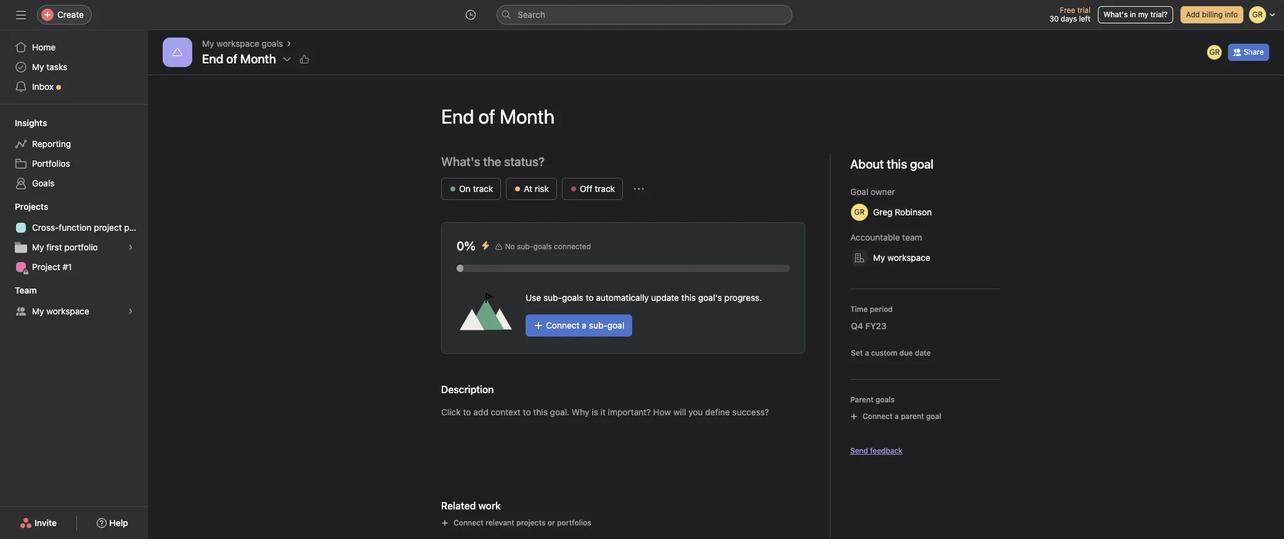 Task type: vqa. For each thing, say whether or not it's contained in the screenshot.
Greg Robinson
yes



Task type: locate. For each thing, give the bounding box(es) containing it.
my for my tasks link
[[32, 62, 44, 72]]

gr button
[[1206, 44, 1223, 61]]

my for the 'my first portfolio' link
[[32, 242, 44, 253]]

1 horizontal spatial sub-
[[544, 293, 562, 303]]

my workspace goals link
[[202, 37, 283, 51]]

1 horizontal spatial a
[[865, 349, 869, 358]]

gr
[[1210, 47, 1220, 57]]

add
[[1186, 10, 1200, 19]]

show options image
[[282, 54, 292, 64]]

2 vertical spatial connect
[[454, 519, 484, 528]]

#1
[[63, 262, 72, 272]]

2 horizontal spatial workspace
[[888, 253, 930, 263]]

0 horizontal spatial track
[[473, 184, 493, 194]]

project #1 link
[[7, 258, 140, 277]]

goal inside connect a sub-goal button
[[608, 320, 624, 331]]

track right on
[[473, 184, 493, 194]]

insights element
[[0, 112, 148, 196]]

my down accountable
[[873, 253, 885, 263]]

1 vertical spatial my workspace
[[32, 306, 89, 317]]

set a custom due date button
[[848, 348, 934, 360]]

my left tasks
[[32, 62, 44, 72]]

my up end
[[202, 38, 214, 49]]

connect
[[546, 320, 580, 331], [863, 412, 893, 421], [454, 519, 484, 528]]

connect relevant projects or portfolios
[[454, 519, 591, 528]]

description
[[441, 385, 494, 396]]

goals for no sub-goals connected
[[533, 242, 552, 251]]

project
[[32, 262, 60, 272]]

0 vertical spatial goal
[[608, 320, 624, 331]]

a inside button
[[865, 349, 869, 358]]

1 horizontal spatial goal
[[926, 412, 941, 421]]

a for custom
[[865, 349, 869, 358]]

my workspace down the team at the bottom left
[[32, 306, 89, 317]]

my inside my tasks link
[[32, 62, 44, 72]]

0 horizontal spatial a
[[582, 320, 587, 331]]

at risk button
[[506, 178, 557, 200]]

portfolio
[[64, 242, 98, 253]]

0 horizontal spatial workspace
[[46, 306, 89, 317]]

on
[[459, 184, 471, 194]]

share
[[1244, 47, 1264, 57]]

0 likes. click to like this task image
[[300, 54, 309, 64]]

off track button
[[562, 178, 623, 200]]

1 horizontal spatial my workspace
[[873, 253, 930, 263]]

info
[[1225, 10, 1238, 19]]

reporting
[[32, 139, 71, 149]]

my workspace link
[[7, 302, 140, 322]]

goals left to
[[562, 293, 583, 303]]

parent
[[850, 396, 874, 405]]

home
[[32, 42, 56, 52]]

in
[[1130, 10, 1136, 19]]

2 horizontal spatial a
[[895, 412, 899, 421]]

1 horizontal spatial what's
[[1104, 10, 1128, 19]]

0 horizontal spatial my workspace
[[32, 306, 89, 317]]

no
[[505, 242, 515, 251]]

of month
[[226, 52, 276, 66]]

sub- down to
[[589, 320, 608, 331]]

1 horizontal spatial workspace
[[216, 38, 259, 49]]

my inside my workspace link
[[32, 306, 44, 317]]

workspace
[[216, 38, 259, 49], [888, 253, 930, 263], [46, 306, 89, 317]]

what's
[[1104, 10, 1128, 19], [441, 155, 480, 169]]

goals for my workspace goals
[[262, 38, 283, 49]]

what's for what's the status?
[[441, 155, 480, 169]]

1 vertical spatial sub-
[[544, 293, 562, 303]]

goals up connect a parent goal button
[[876, 396, 895, 405]]

hide sidebar image
[[16, 10, 26, 20]]

related work
[[441, 501, 501, 512]]

2 horizontal spatial sub-
[[589, 320, 608, 331]]

relevant
[[486, 519, 514, 528]]

1 track from the left
[[473, 184, 493, 194]]

workspace for my workspace link
[[46, 306, 89, 317]]

on track
[[459, 184, 493, 194]]

a
[[582, 320, 587, 331], [865, 349, 869, 358], [895, 412, 899, 421]]

insights button
[[0, 117, 47, 129]]

1 horizontal spatial track
[[595, 184, 615, 194]]

track right 'off'
[[595, 184, 615, 194]]

my first portfolio
[[32, 242, 98, 253]]

1 vertical spatial what's
[[441, 155, 480, 169]]

workspace down team
[[888, 253, 930, 263]]

my inside the 'my first portfolio' link
[[32, 242, 44, 253]]

goal inside connect a parent goal button
[[926, 412, 941, 421]]

send feedback
[[850, 447, 903, 456]]

about
[[850, 157, 884, 171]]

my down the team at the bottom left
[[32, 306, 44, 317]]

workspace up "end of month" at the top of the page
[[216, 38, 259, 49]]

0 vertical spatial connect
[[546, 320, 580, 331]]

progress.
[[724, 293, 762, 303]]

what's in my trial? button
[[1098, 6, 1173, 23]]

about this goal
[[850, 157, 934, 171]]

global element
[[0, 30, 148, 104]]

a down to
[[582, 320, 587, 331]]

goal owner
[[850, 187, 895, 197]]

no sub-goals connected
[[505, 242, 591, 251]]

fy23
[[865, 321, 887, 332]]

0 horizontal spatial sub-
[[517, 242, 533, 251]]

2 vertical spatial sub-
[[589, 320, 608, 331]]

my workspace down team
[[873, 253, 930, 263]]

0 vertical spatial what's
[[1104, 10, 1128, 19]]

goals up the show options icon at the top of the page
[[262, 38, 283, 49]]

goal right parent
[[926, 412, 941, 421]]

1 vertical spatial a
[[865, 349, 869, 358]]

a right set
[[865, 349, 869, 358]]

my left first
[[32, 242, 44, 253]]

insights
[[15, 118, 47, 128]]

0%
[[457, 239, 476, 253]]

goal down automatically
[[608, 320, 624, 331]]

on track button
[[441, 178, 501, 200]]

1 vertical spatial connect
[[863, 412, 893, 421]]

0 horizontal spatial connect
[[454, 519, 484, 528]]

goals left connected
[[533, 242, 552, 251]]

track for on track
[[473, 184, 493, 194]]

2 track from the left
[[595, 184, 615, 194]]

goal for connect a parent goal
[[926, 412, 941, 421]]

track
[[473, 184, 493, 194], [595, 184, 615, 194]]

workspace inside teams element
[[46, 306, 89, 317]]

a for sub-
[[582, 320, 587, 331]]

or
[[548, 519, 555, 528]]

function
[[59, 222, 92, 233]]

2 horizontal spatial connect
[[863, 412, 893, 421]]

workspace inside dropdown button
[[888, 253, 930, 263]]

sub- inside button
[[589, 320, 608, 331]]

cross-function project plan
[[32, 222, 141, 233]]

use
[[526, 293, 541, 303]]

connect a sub-goal button
[[526, 315, 632, 337]]

goals
[[262, 38, 283, 49], [533, 242, 552, 251], [562, 293, 583, 303], [876, 396, 895, 405]]

what's for what's in my trial?
[[1104, 10, 1128, 19]]

my workspace inside teams element
[[32, 306, 89, 317]]

what's inside button
[[1104, 10, 1128, 19]]

0 vertical spatial workspace
[[216, 38, 259, 49]]

what's up on
[[441, 155, 480, 169]]

invite button
[[12, 513, 65, 535]]

my workspace inside dropdown button
[[873, 253, 930, 263]]

reporting link
[[7, 134, 140, 154]]

what's left 'in'
[[1104, 10, 1128, 19]]

sub- right use in the bottom of the page
[[544, 293, 562, 303]]

my inside my workspace dropdown button
[[873, 253, 885, 263]]

connected
[[554, 242, 591, 251]]

robinson
[[895, 207, 932, 218]]

30
[[1050, 14, 1059, 23]]

0 vertical spatial a
[[582, 320, 587, 331]]

billing
[[1202, 10, 1223, 19]]

0 horizontal spatial goal
[[608, 320, 624, 331]]

inbox link
[[7, 77, 140, 97]]

1 vertical spatial workspace
[[888, 253, 930, 263]]

0 vertical spatial sub-
[[517, 242, 533, 251]]

0 vertical spatial my workspace
[[873, 253, 930, 263]]

greg robinson
[[873, 207, 932, 218]]

1 vertical spatial goal
[[926, 412, 941, 421]]

help button
[[89, 513, 136, 535]]

my
[[202, 38, 214, 49], [32, 62, 44, 72], [32, 242, 44, 253], [873, 253, 885, 263], [32, 306, 44, 317]]

team
[[902, 232, 922, 243]]

days
[[1061, 14, 1077, 23]]

off
[[580, 184, 593, 194]]

risk
[[535, 184, 549, 194]]

a left parent
[[895, 412, 899, 421]]

2 vertical spatial a
[[895, 412, 899, 421]]

1 horizontal spatial connect
[[546, 320, 580, 331]]

0 horizontal spatial what's
[[441, 155, 480, 169]]

sub- right no
[[517, 242, 533, 251]]

workspace down #1
[[46, 306, 89, 317]]

2 vertical spatial workspace
[[46, 306, 89, 317]]



Task type: describe. For each thing, give the bounding box(es) containing it.
search button
[[497, 5, 792, 25]]

what's the status?
[[441, 155, 545, 169]]

send
[[850, 447, 868, 456]]

goals link
[[7, 174, 140, 193]]

cross-function project plan link
[[7, 218, 141, 238]]

connect a parent goal button
[[845, 409, 947, 426]]

my for my workspace link
[[32, 306, 44, 317]]

greg
[[873, 207, 893, 218]]

left
[[1079, 14, 1091, 23]]

portfolios
[[32, 158, 70, 169]]

sub- for no
[[517, 242, 533, 251]]

my tasks link
[[7, 57, 140, 77]]

this
[[681, 293, 696, 303]]

sub- for use
[[544, 293, 562, 303]]

update
[[651, 293, 679, 303]]

add billing info
[[1186, 10, 1238, 19]]

automatically
[[596, 293, 649, 303]]

see details, my first portfolio image
[[127, 244, 134, 251]]

track for off track
[[595, 184, 615, 194]]

tasks
[[46, 62, 67, 72]]

at risk
[[524, 184, 549, 194]]

my workspace for my workspace dropdown button
[[873, 253, 930, 263]]

end of month
[[202, 52, 276, 66]]

my first portfolio link
[[7, 238, 140, 258]]

projects element
[[0, 196, 148, 280]]

more actions image
[[634, 184, 644, 194]]

trial
[[1077, 6, 1091, 15]]

q4 fy23 button
[[843, 316, 907, 338]]

goals for use sub-goals to automatically update this goal's progress.
[[562, 293, 583, 303]]

my
[[1138, 10, 1149, 19]]

goal for connect a sub-goal
[[608, 320, 624, 331]]

Goal name text field
[[431, 94, 1001, 139]]

project #1
[[32, 262, 72, 272]]

end
[[202, 52, 223, 66]]

use sub-goals to automatically update this goal's progress.
[[526, 293, 762, 303]]

invite
[[35, 518, 57, 529]]

off track
[[580, 184, 615, 194]]

inbox
[[32, 81, 54, 92]]

this goal
[[887, 157, 934, 171]]

accountable team
[[850, 232, 922, 243]]

portfolios link
[[7, 154, 140, 174]]

set a custom due date
[[851, 349, 931, 358]]

goal
[[850, 187, 869, 197]]

search list box
[[497, 5, 792, 25]]

my workspace button
[[845, 247, 951, 269]]

parent
[[901, 412, 924, 421]]

workspace for my workspace dropdown button
[[888, 253, 930, 263]]

first
[[46, 242, 62, 253]]

see details, my workspace image
[[127, 308, 134, 316]]

connect for use sub-goals to automatically update this goal's progress.
[[546, 320, 580, 331]]

plan
[[124, 222, 141, 233]]

help
[[109, 518, 128, 529]]

connect a sub-goal
[[546, 320, 624, 331]]

free
[[1060, 6, 1075, 15]]

time
[[850, 305, 868, 314]]

connect for related work
[[454, 519, 484, 528]]

create
[[57, 9, 84, 20]]

teams element
[[0, 280, 148, 324]]

search
[[518, 9, 545, 20]]

owner
[[871, 187, 895, 197]]

q4
[[851, 321, 863, 332]]

create button
[[37, 5, 92, 25]]

team button
[[0, 285, 37, 297]]

cross-
[[32, 222, 59, 233]]

free trial 30 days left
[[1050, 6, 1091, 23]]

connect a parent goal
[[863, 412, 941, 421]]

feedback
[[870, 447, 903, 456]]

home link
[[7, 38, 140, 57]]

the status?
[[483, 155, 545, 169]]

parent goals
[[850, 396, 895, 405]]

projects button
[[0, 201, 48, 213]]

my workspace goals
[[202, 38, 283, 49]]

period
[[870, 305, 893, 314]]

add billing info button
[[1181, 6, 1244, 23]]

connect for parent goals
[[863, 412, 893, 421]]

connect relevant projects or portfolios button
[[436, 515, 597, 532]]

goals
[[32, 178, 55, 189]]

my for my workspace dropdown button
[[873, 253, 885, 263]]

greg robinson button
[[845, 202, 952, 224]]

goal's
[[698, 293, 722, 303]]

my workspace for my workspace link
[[32, 306, 89, 317]]

due
[[900, 349, 913, 358]]

projects
[[516, 519, 546, 528]]

custom
[[871, 349, 898, 358]]

a for parent
[[895, 412, 899, 421]]

history image
[[466, 10, 476, 20]]

trial?
[[1151, 10, 1168, 19]]

q4 fy23
[[851, 321, 887, 332]]

time period
[[850, 305, 893, 314]]

share button
[[1228, 44, 1269, 61]]



